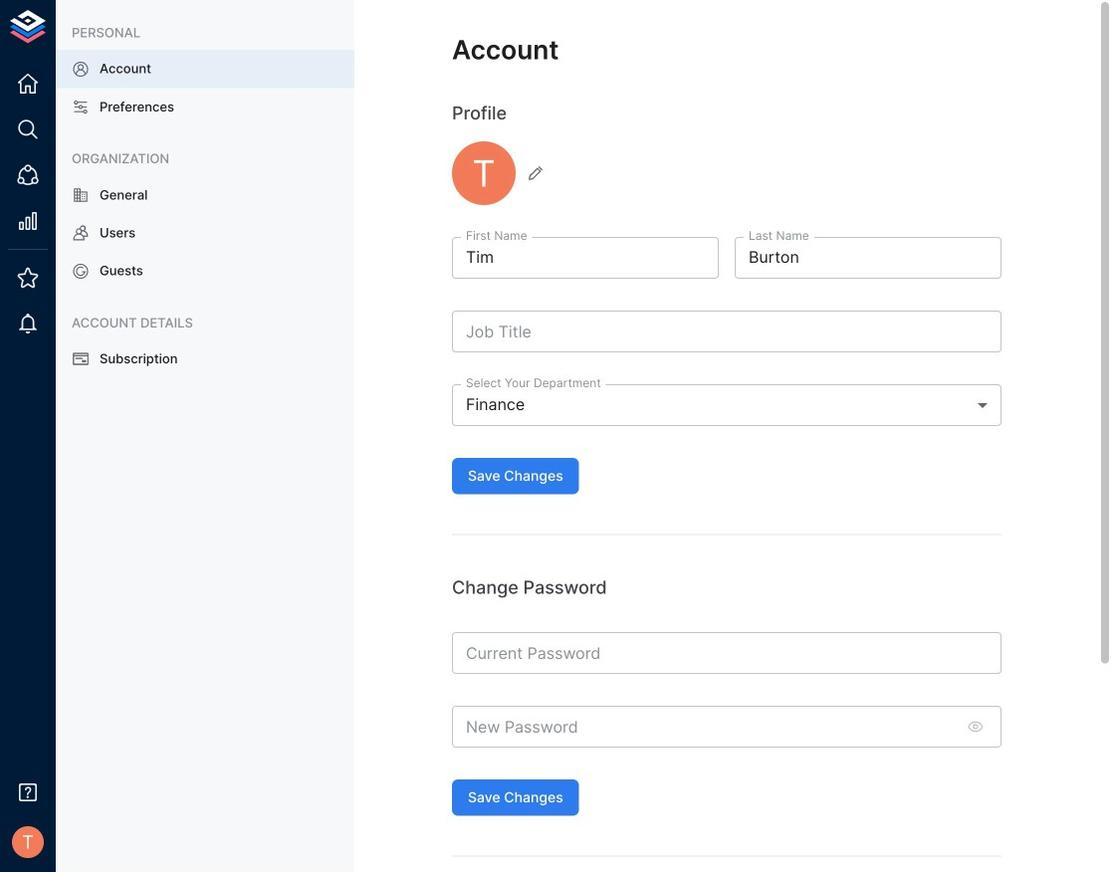 Task type: describe. For each thing, give the bounding box(es) containing it.
John text field
[[452, 237, 719, 279]]

1 password password field from the top
[[452, 632, 1002, 674]]



Task type: locate. For each thing, give the bounding box(es) containing it.
0 vertical spatial password password field
[[452, 632, 1002, 674]]

Password password field
[[452, 632, 1002, 674], [452, 706, 956, 748]]

Doe text field
[[735, 237, 1002, 279]]

CEO text field
[[452, 311, 1002, 353]]

2 password password field from the top
[[452, 706, 956, 748]]

1 vertical spatial password password field
[[452, 706, 956, 748]]



Task type: vqa. For each thing, say whether or not it's contained in the screenshot.
B to the right
no



